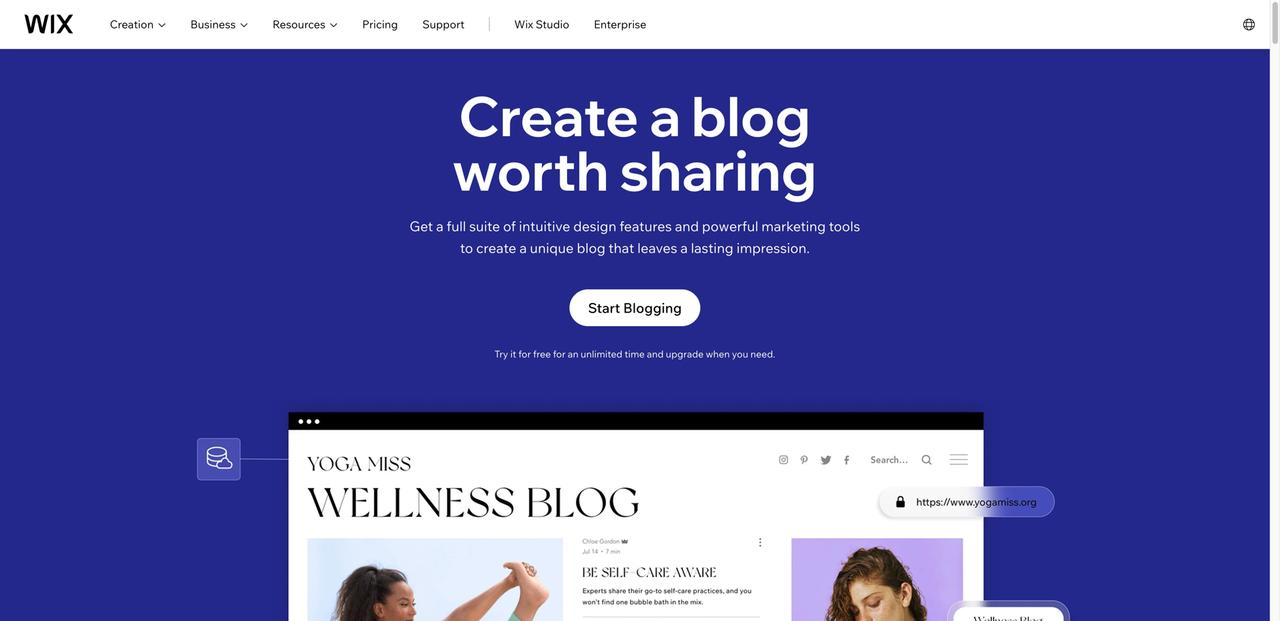 Task type: vqa. For each thing, say whether or not it's contained in the screenshot.
'Pricing' on the left top
yes



Task type: locate. For each thing, give the bounding box(es) containing it.
1 horizontal spatial and
[[675, 218, 699, 235]]

marketing
[[761, 218, 826, 235]]

0 vertical spatial and
[[675, 218, 699, 235]]

support link
[[491, 16, 533, 32]]

1 for from the left
[[518, 348, 531, 360]]

for
[[518, 348, 531, 360], [553, 348, 566, 360]]

1 vertical spatial blog
[[577, 240, 605, 257]]

business
[[259, 17, 304, 31]]

and
[[675, 218, 699, 235], [647, 348, 664, 360]]

get a full suite of intuitive design features and powerful marketing tools to create a unique blog that leaves a lasting impression.
[[410, 218, 860, 257]]

and up lasting
[[675, 218, 699, 235]]

start
[[588, 300, 620, 317]]

for left the an
[[553, 348, 566, 360]]

upgrade
[[666, 348, 704, 360]]

time
[[625, 348, 645, 360]]

and for time
[[647, 348, 664, 360]]

resources
[[341, 17, 394, 31]]

create a blog
[[459, 81, 811, 150]]

tools
[[829, 218, 860, 235]]

and right time
[[647, 348, 664, 360]]

need.
[[750, 348, 775, 360]]

1 vertical spatial and
[[647, 348, 664, 360]]

create
[[459, 81, 639, 150]]

for right it
[[518, 348, 531, 360]]

start blogging link
[[569, 290, 700, 326]]

try it for free for an unlimited time and upgrade when you need.
[[494, 348, 775, 360]]

lasting
[[691, 240, 733, 257]]

sites
[[128, 17, 154, 31]]

0 horizontal spatial and
[[647, 348, 664, 360]]

1 horizontal spatial for
[[553, 348, 566, 360]]

a
[[649, 81, 681, 150], [436, 218, 443, 235], [519, 240, 527, 257], [680, 240, 688, 257]]

0 horizontal spatial for
[[518, 348, 531, 360]]

and inside get a full suite of intuitive design features and powerful marketing tools to create a unique blog that leaves a lasting impression.
[[675, 218, 699, 235]]

try
[[494, 348, 508, 360]]

0 vertical spatial blog
[[691, 81, 811, 150]]

of
[[503, 218, 516, 235]]

blog
[[691, 81, 811, 150], [577, 240, 605, 257]]

when
[[706, 348, 730, 360]]

sharing
[[620, 136, 817, 204]]

suite
[[469, 218, 500, 235]]

0 horizontal spatial blog
[[577, 240, 605, 257]]

it
[[510, 348, 516, 360]]

1 horizontal spatial blog
[[691, 81, 811, 150]]

2 for from the left
[[553, 348, 566, 360]]

wix studio link
[[582, 16, 637, 32]]

my
[[110, 17, 126, 31]]

an
[[568, 348, 578, 360]]



Task type: describe. For each thing, give the bounding box(es) containing it.
pricing link
[[430, 16, 466, 32]]

wix studio
[[582, 17, 637, 31]]

wix
[[582, 17, 601, 31]]

get
[[410, 218, 433, 235]]

my sites link
[[110, 16, 154, 32]]

that
[[609, 240, 634, 257]]

unique
[[530, 240, 574, 257]]

blog inside get a full suite of intuitive design features and powerful marketing tools to create a unique blog that leaves a lasting impression.
[[577, 240, 605, 257]]

features
[[619, 218, 672, 235]]

my sites
[[110, 17, 154, 31]]

worth
[[453, 136, 609, 204]]

design
[[573, 218, 616, 235]]

pricing
[[430, 17, 466, 31]]

free
[[533, 348, 551, 360]]

start blogging
[[588, 300, 682, 317]]

worth sharing
[[453, 136, 817, 204]]

impression.
[[737, 240, 810, 257]]

create
[[476, 240, 516, 257]]

creation button
[[178, 16, 234, 32]]

unlimited
[[581, 348, 622, 360]]

leaves
[[637, 240, 677, 257]]

to
[[460, 240, 473, 257]]

and for features
[[675, 218, 699, 235]]

studio
[[604, 17, 637, 31]]

blogging
[[623, 300, 682, 317]]

business button
[[259, 16, 316, 32]]

powerful
[[702, 218, 758, 235]]

support
[[491, 17, 533, 31]]

homepage of a yoga blog. company name: yoga miss. homepage shows 3 articles: favourite yoga poses, self care and skincare. there is also an article shown on a phone screen: yoga on the go. there are images of a woman stretching, lifestyle products and a woman applying moisturizer. image
[[0, 398, 1270, 622]]

resources button
[[341, 16, 406, 32]]

you
[[732, 348, 748, 360]]

full
[[447, 218, 466, 235]]

intuitive
[[519, 218, 570, 235]]

creation
[[178, 17, 222, 31]]



